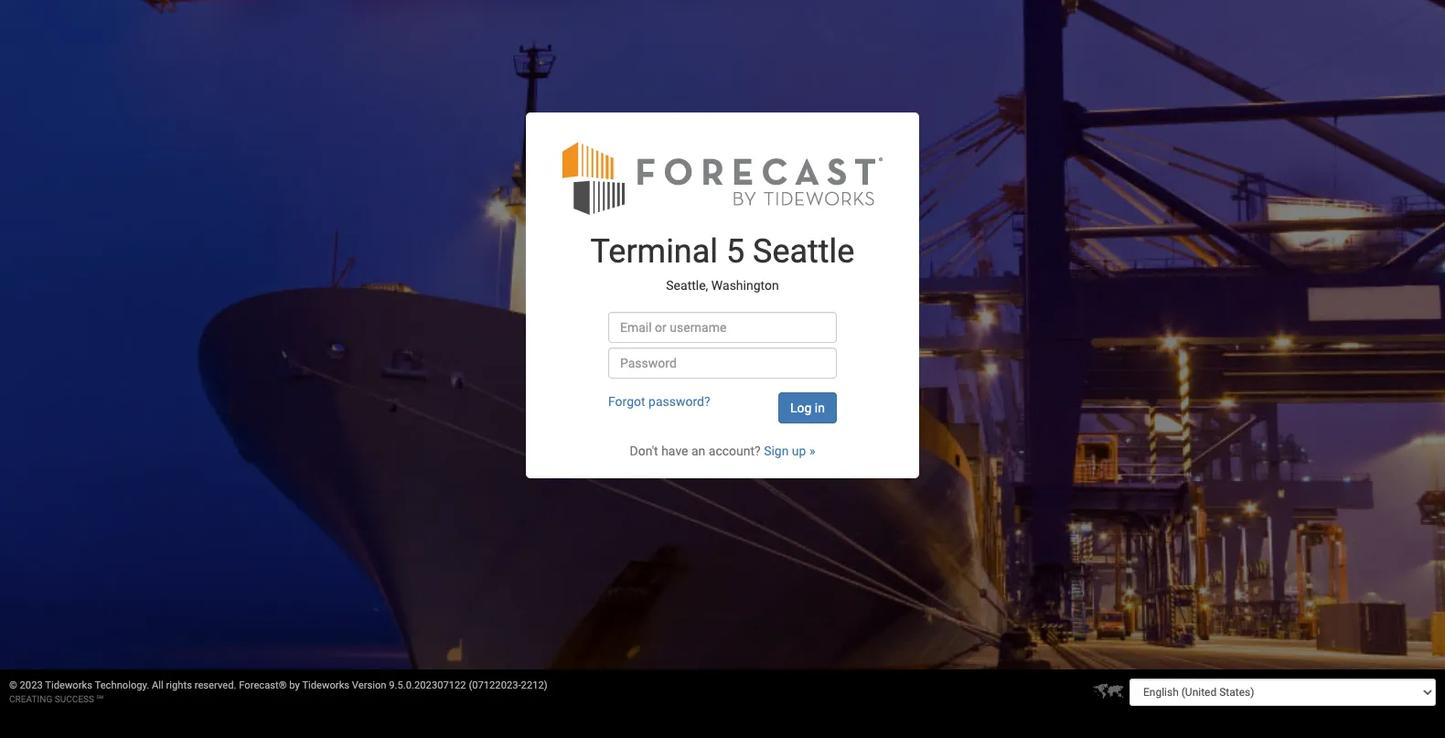 Task type: locate. For each thing, give the bounding box(es) containing it.
log
[[791, 401, 812, 415]]

version
[[352, 680, 387, 692]]

washington
[[712, 279, 779, 293]]

an
[[692, 444, 706, 458]]

don't have an account? sign up »
[[630, 444, 816, 458]]

2 tideworks from the left
[[302, 680, 350, 692]]

all
[[152, 680, 164, 692]]

℠
[[97, 694, 104, 705]]

rights
[[166, 680, 192, 692]]

1 tideworks from the left
[[45, 680, 92, 692]]

©
[[9, 680, 17, 692]]

up
[[792, 444, 806, 458]]

don't
[[630, 444, 658, 458]]

forgot password? log in
[[608, 394, 825, 415]]

success
[[55, 694, 94, 705]]

sign up » link
[[764, 444, 816, 458]]

tideworks right by
[[302, 680, 350, 692]]

tideworks up success at the bottom left
[[45, 680, 92, 692]]

forecast® by tideworks image
[[563, 140, 883, 216]]

forgot password? link
[[608, 394, 711, 409]]

terminal
[[591, 232, 718, 271]]

9.5.0.202307122
[[389, 680, 466, 692]]

terminal 5 seattle seattle, washington
[[591, 232, 855, 293]]

2212)
[[521, 680, 548, 692]]

Email or username text field
[[608, 312, 837, 343]]

1 horizontal spatial tideworks
[[302, 680, 350, 692]]

seattle,
[[666, 279, 708, 293]]

password?
[[649, 394, 711, 409]]

have
[[662, 444, 688, 458]]

technology.
[[95, 680, 149, 692]]

reserved.
[[195, 680, 236, 692]]

seattle
[[753, 232, 855, 271]]

(07122023-
[[469, 680, 521, 692]]

0 horizontal spatial tideworks
[[45, 680, 92, 692]]

creating
[[9, 694, 52, 705]]

tideworks
[[45, 680, 92, 692], [302, 680, 350, 692]]

sign
[[764, 444, 789, 458]]



Task type: describe. For each thing, give the bounding box(es) containing it.
by
[[289, 680, 300, 692]]

log in button
[[779, 392, 837, 423]]

forecast®
[[239, 680, 287, 692]]

© 2023 tideworks technology. all rights reserved. forecast® by tideworks version 9.5.0.202307122 (07122023-2212) creating success ℠
[[9, 680, 548, 705]]

»
[[810, 444, 816, 458]]

in
[[815, 401, 825, 415]]

forgot
[[608, 394, 646, 409]]

2023
[[20, 680, 43, 692]]

account?
[[709, 444, 761, 458]]

5
[[726, 232, 745, 271]]

Password password field
[[608, 347, 837, 379]]



Task type: vqa. For each thing, say whether or not it's contained in the screenshot.
Sign at the right of page
yes



